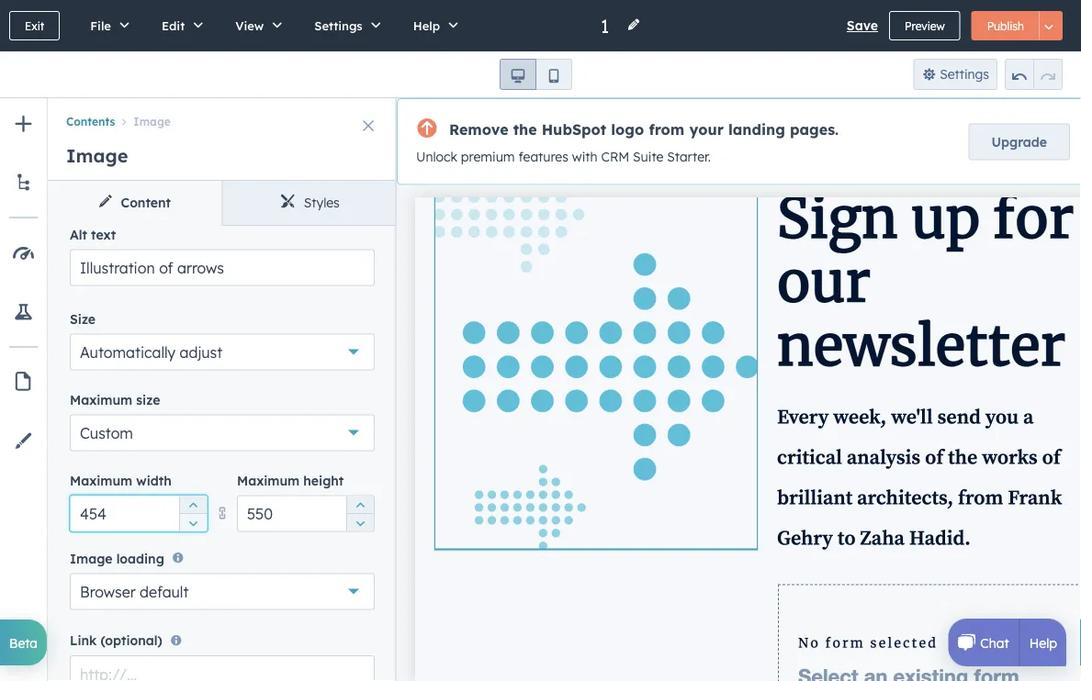 Task type: vqa. For each thing, say whether or not it's contained in the screenshot.
'File' at the left top of page
yes



Task type: locate. For each thing, give the bounding box(es) containing it.
styles link
[[222, 181, 397, 225]]

(optional)
[[101, 633, 163, 649]]

file button
[[71, 0, 142, 51]]

the
[[513, 120, 537, 138]]

maximum width
[[70, 473, 172, 489]]

preview
[[905, 19, 945, 33]]

automatically adjust button
[[70, 334, 375, 371]]

premium
[[461, 149, 515, 165]]

width
[[136, 473, 172, 489]]

browser default button
[[70, 574, 375, 611]]

publish group
[[972, 11, 1063, 40]]

close image
[[363, 120, 374, 131]]

logo
[[612, 120, 645, 138]]

exit
[[25, 19, 44, 33]]

1 vertical spatial image
[[66, 144, 128, 167]]

maximum height
[[237, 473, 344, 489]]

automatically
[[80, 343, 176, 361]]

beta button
[[0, 620, 47, 666]]

maximum
[[70, 392, 133, 408], [70, 473, 133, 489], [237, 473, 300, 489]]

alt
[[70, 226, 87, 242]]

styles
[[304, 195, 340, 211]]

Maximum width text field
[[70, 496, 208, 532]]

contents button
[[66, 115, 115, 129]]

help
[[413, 18, 440, 33], [1030, 635, 1058, 651]]

maximum up maximum height text box
[[237, 473, 300, 489]]

unlock
[[416, 149, 458, 165]]

content
[[121, 195, 171, 211]]

settings down preview
[[940, 66, 990, 82]]

Alt text text field
[[70, 249, 375, 286]]

default
[[140, 583, 189, 602]]

0 vertical spatial settings button
[[295, 0, 394, 51]]

image loading
[[70, 551, 164, 567]]

remove
[[449, 120, 509, 138]]

image up browser
[[70, 551, 113, 567]]

tab list
[[48, 181, 397, 226]]

1 vertical spatial settings
[[940, 66, 990, 82]]

maximum for maximum height
[[237, 473, 300, 489]]

upgrade link
[[969, 123, 1071, 160]]

exit link
[[9, 11, 60, 40]]

0 horizontal spatial help
[[413, 18, 440, 33]]

loading
[[116, 551, 164, 567]]

maximum down custom
[[70, 473, 133, 489]]

alt text
[[70, 226, 116, 242]]

view
[[235, 18, 264, 33]]

starter.
[[668, 149, 711, 165]]

navigation
[[48, 98, 397, 131]]

1 vertical spatial help
[[1030, 635, 1058, 651]]

view button
[[216, 0, 295, 51]]

image button
[[115, 115, 171, 129]]

link
[[70, 633, 97, 649]]

maximum up custom
[[70, 392, 133, 408]]

image down contents button
[[66, 144, 128, 167]]

contents
[[66, 115, 115, 129]]

0 horizontal spatial settings
[[315, 18, 363, 33]]

settings
[[315, 18, 363, 33], [940, 66, 990, 82]]

None field
[[599, 13, 616, 38]]

content link
[[48, 181, 222, 225]]

hubspot
[[542, 120, 607, 138]]

1 horizontal spatial settings button
[[914, 59, 998, 90]]

edit button
[[142, 0, 216, 51]]

1 vertical spatial settings button
[[914, 59, 998, 90]]

0 vertical spatial settings
[[315, 18, 363, 33]]

settings button
[[295, 0, 394, 51], [914, 59, 998, 90]]

browser
[[80, 583, 136, 602]]

help button
[[394, 0, 472, 51]]

image right contents
[[134, 115, 171, 129]]

size
[[136, 392, 160, 408]]

browser default
[[80, 583, 189, 602]]

edit
[[162, 18, 185, 33]]

maximum size
[[70, 392, 160, 408]]

with
[[572, 149, 598, 165]]

settings right view 'button'
[[315, 18, 363, 33]]

1 horizontal spatial settings
[[940, 66, 990, 82]]

image
[[134, 115, 171, 129], [66, 144, 128, 167], [70, 551, 113, 567]]

from
[[649, 120, 685, 138]]

group
[[500, 59, 573, 90], [1005, 59, 1063, 90], [179, 496, 207, 532], [347, 496, 374, 532]]

chat
[[981, 635, 1010, 651]]

publish button
[[972, 11, 1040, 40]]

upgrade
[[992, 134, 1048, 150]]

http://... text field
[[70, 656, 375, 682]]

0 vertical spatial help
[[413, 18, 440, 33]]



Task type: describe. For each thing, give the bounding box(es) containing it.
save
[[847, 17, 879, 34]]

maximum for maximum width
[[70, 473, 133, 489]]

Maximum height text field
[[237, 496, 375, 532]]

maximum for maximum size
[[70, 392, 133, 408]]

0 vertical spatial image
[[134, 115, 171, 129]]

crm
[[602, 149, 630, 165]]

your
[[690, 120, 724, 138]]

text
[[91, 226, 116, 242]]

link (optional)
[[70, 633, 163, 649]]

height
[[304, 473, 344, 489]]

beta
[[9, 635, 38, 651]]

suite
[[633, 149, 664, 165]]

remove the hubspot logo from your landing pages.
[[449, 120, 839, 138]]

custom button
[[70, 415, 375, 452]]

pages.
[[790, 120, 839, 138]]

navigation containing contents
[[48, 98, 397, 131]]

automatically adjust
[[80, 343, 223, 361]]

2 vertical spatial image
[[70, 551, 113, 567]]

1 horizontal spatial help
[[1030, 635, 1058, 651]]

custom
[[80, 424, 133, 442]]

0 horizontal spatial settings button
[[295, 0, 394, 51]]

save button
[[847, 15, 879, 37]]

tab list containing content
[[48, 181, 397, 226]]

landing
[[729, 120, 786, 138]]

file
[[90, 18, 111, 33]]

size
[[70, 311, 96, 327]]

publish
[[988, 19, 1025, 33]]

help inside button
[[413, 18, 440, 33]]

unlock premium features with crm suite starter.
[[416, 149, 711, 165]]

adjust
[[180, 343, 223, 361]]

preview button
[[890, 11, 961, 40]]

features
[[519, 149, 569, 165]]



